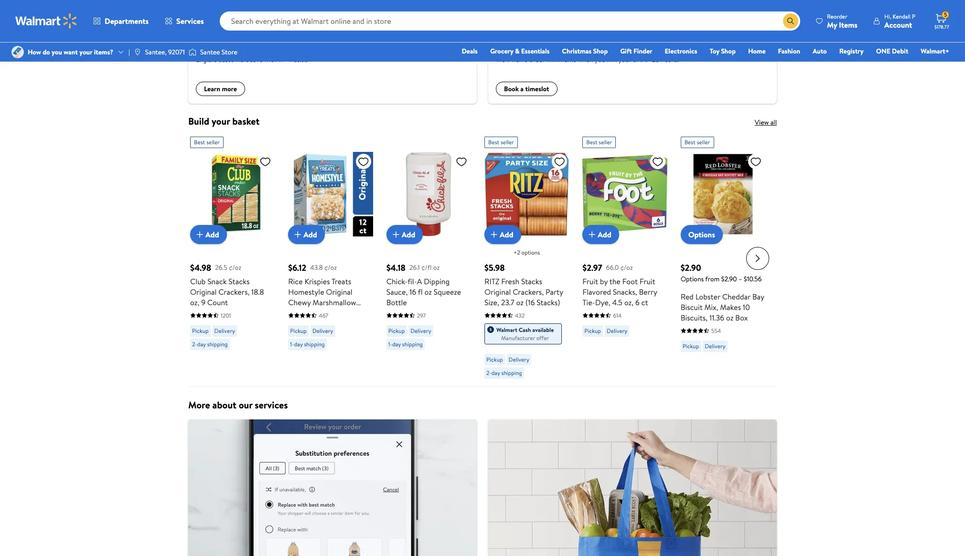 Task type: vqa. For each thing, say whether or not it's contained in the screenshot.
Great within the sugar Great Value Pure Granulated Sugar, 4 lb
no



Task type: describe. For each thing, give the bounding box(es) containing it.
finder
[[634, 46, 653, 56]]

shop for christmas shop
[[593, 46, 608, 56]]

original inside $5.98 ritz fresh stacks original crackers, party size, 23.7 oz (16 stacks)
[[485, 287, 511, 297]]

waive
[[512, 55, 528, 64]]

$10.56
[[744, 274, 762, 284]]

ritz fresh stacks original crackers, party size, 23.7 oz (16 stacks) image
[[485, 152, 569, 236]]

bottle
[[386, 297, 407, 308]]

original inside $6.12 43.8 ¢/oz rice krispies treats homestyle original chewy marshmallow snack bars, shelf-stable, 13.96 oz, 12 count
[[326, 287, 353, 297]]

count inside $6.12 43.8 ¢/oz rice krispies treats homestyle original chewy marshmallow snack bars, shelf-stable, 13.96 oz, 12 count
[[326, 318, 347, 329]]

4.5
[[612, 297, 623, 308]]

(16
[[526, 297, 535, 308]]

club snack stacks original crackers, 18.8 oz, 9 count image
[[190, 152, 275, 236]]

christmas shop
[[562, 46, 608, 56]]

registry
[[840, 46, 864, 56]]

2 add from the left
[[304, 229, 317, 240]]

26.1
[[409, 263, 420, 272]]

rice krispies treats homestyle original chewy marshmallow snack bars, shelf-stable, 13.96 oz, 12 count image
[[288, 152, 373, 236]]

electronics
[[665, 46, 697, 56]]

467
[[319, 312, 328, 320]]

one debit link
[[872, 46, 913, 56]]

1 list item from the left
[[183, 419, 483, 556]]

account
[[885, 19, 912, 30]]

product group containing $6.12
[[288, 133, 373, 383]]

the
[[610, 276, 621, 287]]

pickup down manufacturer at bottom right
[[487, 355, 503, 364]]

build your basket
[[188, 114, 260, 127]]

delivery down 297 at left
[[411, 327, 431, 335]]

build
[[188, 114, 209, 127]]

customers
[[219, 55, 249, 64]]

add for club snack stacks original crackers, 18.8 oz, 9 count
[[206, 229, 219, 240]]

reorder
[[827, 12, 848, 20]]

pickup down 9
[[192, 327, 209, 335]]

pickup down tie-
[[585, 327, 601, 335]]

 image for santee, 92071
[[134, 48, 141, 56]]

crackers, inside $5.98 ritz fresh stacks original crackers, party size, 23.7 oz (16 stacks)
[[513, 287, 544, 297]]

12
[[317, 318, 324, 329]]

christmas shop link
[[558, 46, 612, 56]]

¢/oz for $6.12
[[324, 263, 337, 272]]

free
[[512, 39, 527, 51]]

rice
[[288, 276, 303, 287]]

minimums
[[547, 55, 576, 64]]

554
[[711, 327, 721, 335]]

add button for $5.98
[[485, 225, 521, 244]]

all
[[771, 117, 777, 127]]

debit
[[892, 46, 909, 56]]

day down walmart
[[492, 369, 500, 377]]

$4.98
[[190, 262, 211, 274]]

items
[[839, 19, 858, 30]]

add to cart image for ritz fresh stacks original crackers, party size, 23.7 oz (16 stacks) image
[[488, 229, 500, 240]]

add to favorites list, chick-fil-a dipping sauce, 16 fl oz squeeze bottle image
[[456, 156, 467, 168]]

seller for fruit by the foot fruit flavored snacks, berry tie-dye, 4.5 oz, 6 ct
[[599, 138, 612, 146]]

best seller for $2.90
[[685, 138, 710, 146]]

1-day shipping for $6.12
[[290, 340, 325, 348]]

from
[[706, 274, 720, 284]]

add for fruit by the foot fruit flavored snacks, berry tie-dye, 4.5 oz, 6 ct
[[598, 229, 612, 240]]

count inside $4.98 26.5 ¢/oz club snack stacks original crackers, 18.8 oz, 9 count
[[207, 297, 228, 308]]

11.36
[[710, 312, 724, 323]]

hi, kendall p account
[[885, 12, 916, 30]]

delivery down 467
[[313, 327, 333, 335]]

snack inside $4.98 26.5 ¢/oz club snack stacks original crackers, 18.8 oz, 9 count
[[207, 276, 227, 287]]

deals link
[[458, 46, 482, 56]]

9
[[201, 297, 206, 308]]

oz inside $5.98 ritz fresh stacks original crackers, party size, 23.7 oz (16 stacks)
[[516, 297, 524, 308]]

christmas
[[562, 46, 592, 56]]

delivery down the 614
[[607, 327, 628, 335]]

¢/fl
[[422, 263, 432, 272]]

6
[[636, 297, 640, 308]]

Walmart Site-Wide search field
[[220, 11, 801, 31]]

services
[[255, 399, 288, 411]]

get free pickup we'll waive order minimums when you link your snap ebt card.
[[496, 39, 679, 64]]

walmart+ link
[[917, 46, 954, 56]]

fil-
[[408, 276, 417, 287]]

1 vertical spatial 2-day shipping
[[487, 369, 522, 377]]

seller for $5.98
[[501, 138, 514, 146]]

day down 13.96
[[294, 340, 303, 348]]

dipping
[[424, 276, 450, 287]]

pickup left 12
[[290, 327, 307, 335]]

of
[[208, 39, 216, 51]]

best seller for club snack stacks original crackers, 18.8 oz, 9 count
[[194, 138, 220, 146]]

$6.12
[[288, 262, 306, 274]]

1-day shipping for $4.18
[[388, 340, 423, 348]]

grocery
[[490, 46, 514, 56]]

product group containing $2.90
[[681, 133, 766, 383]]

marshmallow
[[313, 297, 356, 308]]

toy shop link
[[706, 46, 740, 56]]

shop for toy shop
[[721, 46, 736, 56]]

shipping down 297 at left
[[402, 340, 423, 348]]

get
[[496, 39, 510, 51]]

add to favorites list, rice krispies treats homestyle original chewy marshmallow snack bars, shelf-stable, 13.96 oz, 12 count image
[[358, 156, 369, 168]]

card.
[[665, 55, 679, 64]]

lobster
[[696, 291, 721, 302]]

flavored
[[583, 287, 611, 297]]

–
[[739, 274, 742, 284]]

add to favorites list, red lobster cheddar bay biscuit mix, makes 10 biscuits, 11.36 oz box image
[[750, 156, 762, 168]]

add to cart image for $2.97
[[587, 229, 598, 240]]

fl
[[418, 287, 423, 297]]

book a timeslot
[[504, 84, 549, 93]]

product group containing $4.98
[[190, 133, 275, 383]]

gift finder
[[620, 46, 653, 56]]

18.8
[[251, 287, 264, 297]]

1- for $6.12
[[290, 340, 294, 348]]

view
[[755, 117, 769, 127]]

product group containing $4.18
[[386, 133, 471, 383]]

search icon image
[[787, 17, 795, 25]]

&
[[515, 46, 520, 56]]

red lobster cheddar bay biscuit mix, makes 10 biscuits, 11.36 oz box
[[681, 291, 764, 323]]

ct
[[642, 297, 648, 308]]

original inside $4.98 26.5 ¢/oz club snack stacks original crackers, 18.8 oz, 9 count
[[190, 287, 217, 297]]

+2
[[514, 248, 520, 257]]

our
[[239, 399, 253, 411]]

reorder my items
[[827, 12, 858, 30]]

assist.
[[290, 55, 308, 64]]

timeslot
[[525, 84, 549, 93]]

0 vertical spatial $2.90
[[681, 262, 701, 274]]

oz right fl
[[425, 287, 432, 297]]

store
[[222, 47, 237, 57]]

save
[[250, 55, 263, 64]]

club
[[190, 276, 206, 287]]

when
[[578, 55, 593, 64]]

mix,
[[705, 302, 719, 312]]

walmart+ inside walmart+ link
[[921, 46, 950, 56]]

grocery & essentials
[[490, 46, 550, 56]]

book
[[504, 84, 519, 93]]

5
[[944, 11, 948, 19]]

your inside get free pickup we'll waive order minimums when you link your snap ebt card.
[[619, 55, 632, 64]]

box
[[736, 312, 748, 323]]

2 list item from the left
[[483, 419, 783, 556]]

how do you want your items?
[[28, 47, 113, 57]]

stacks inside $5.98 ritz fresh stacks original crackers, party size, 23.7 oz (16 stacks)
[[521, 276, 542, 287]]

fashion link
[[774, 46, 805, 56]]

p
[[912, 12, 916, 20]]

items?
[[94, 47, 113, 57]]

learn more
[[204, 84, 237, 93]]

treats
[[332, 276, 351, 287]]

26.5
[[215, 263, 227, 272]]

get free pickup list item
[[483, 0, 783, 103]]

best for fruit by the foot fruit flavored snacks, berry tie-dye, 4.5 oz, 6 ct
[[587, 138, 598, 146]]

add to favorites list, fruit by the foot fruit flavored snacks, berry tie-dye, 4.5 oz, 6 ct image
[[652, 156, 664, 168]]

santee store
[[200, 47, 237, 57]]

seller for $2.90
[[697, 138, 710, 146]]

oz, inside $2.97 66.0 ¢/oz fruit by the foot fruit flavored snacks, berry tie-dye, 4.5 oz, 6 ct
[[624, 297, 634, 308]]

1 horizontal spatial your
[[212, 114, 230, 127]]

$6.12 43.8 ¢/oz rice krispies treats homestyle original chewy marshmallow snack bars, shelf-stable, 13.96 oz, 12 count
[[288, 262, 369, 329]]

|
[[129, 47, 130, 57]]

snack inside $6.12 43.8 ¢/oz rice krispies treats homestyle original chewy marshmallow snack bars, shelf-stable, 13.96 oz, 12 count
[[288, 308, 308, 318]]



Task type: locate. For each thing, give the bounding box(es) containing it.
original down $5.98
[[485, 287, 511, 297]]

¢/oz inside $4.98 26.5 ¢/oz club snack stacks original crackers, 18.8 oz, 9 count
[[229, 263, 241, 272]]

0 horizontal spatial snack
[[207, 276, 227, 287]]

2-day shipping down 1201 on the bottom left
[[192, 340, 228, 348]]

1 stacks from the left
[[229, 276, 250, 287]]

1 vertical spatial options
[[681, 274, 704, 284]]

5 add button from the left
[[583, 225, 619, 244]]

2 add to cart image from the left
[[292, 229, 304, 240]]

do
[[43, 47, 50, 57]]

pickup
[[192, 327, 209, 335], [290, 327, 307, 335], [388, 327, 405, 335], [585, 327, 601, 335], [683, 342, 699, 350], [487, 355, 503, 364]]

red lobster cheddar bay biscuit mix, makes 10 biscuits, 11.36 oz box image
[[681, 152, 766, 236]]

biscuits,
[[681, 312, 708, 323]]

walmart+ inside all of walmart+ 50% off eligible customers save with w+ assist.
[[218, 39, 255, 51]]

$2.90 options from $2.90 – $10.56
[[681, 262, 762, 284]]

 image right |
[[134, 48, 141, 56]]

delivery down 554
[[705, 342, 726, 350]]

43.8
[[310, 263, 323, 272]]

5 product group from the left
[[583, 133, 667, 383]]

6 product group from the left
[[681, 133, 766, 383]]

list containing all of walmart+ 50% off
[[183, 0, 783, 103]]

you left "link"
[[595, 55, 605, 64]]

 image
[[11, 46, 24, 58]]

add to favorites list, ritz fresh stacks original crackers, party size, 23.7 oz (16 stacks) image
[[554, 156, 566, 168]]

add button up 43.8
[[288, 225, 325, 244]]

2 original from the left
[[326, 287, 353, 297]]

walmart image
[[15, 13, 77, 29]]

snack down 26.5
[[207, 276, 227, 287]]

2-day shipping
[[192, 340, 228, 348], [487, 369, 522, 377]]

add to cart image up $5.98
[[488, 229, 500, 240]]

3 add button from the left
[[386, 225, 423, 244]]

2 add button from the left
[[288, 225, 325, 244]]

oz inside red lobster cheddar bay biscuit mix, makes 10 biscuits, 11.36 oz box
[[726, 312, 734, 323]]

sauce,
[[386, 287, 408, 297]]

10
[[743, 302, 750, 312]]

1 add button from the left
[[190, 225, 227, 244]]

¢/oz right 43.8
[[324, 263, 337, 272]]

3 product group from the left
[[386, 133, 471, 383]]

1-day shipping down 297 at left
[[388, 340, 423, 348]]

1 vertical spatial 2-
[[487, 369, 492, 377]]

deals
[[462, 46, 478, 56]]

day
[[197, 340, 206, 348], [294, 340, 303, 348], [392, 340, 401, 348], [492, 369, 500, 377]]

¢/oz
[[229, 263, 241, 272], [324, 263, 337, 272], [621, 263, 633, 272]]

16
[[410, 287, 416, 297]]

4 add from the left
[[500, 229, 514, 240]]

product group containing $2.97
[[583, 133, 667, 383]]

1-day shipping down 13.96
[[290, 340, 325, 348]]

0 horizontal spatial ¢/oz
[[229, 263, 241, 272]]

1 list from the top
[[183, 0, 783, 103]]

1 horizontal spatial 1-day shipping
[[388, 340, 423, 348]]

count right 9
[[207, 297, 228, 308]]

0 horizontal spatial walmart+
[[218, 39, 255, 51]]

seller for club snack stacks original crackers, 18.8 oz, 9 count
[[206, 138, 220, 146]]

1 horizontal spatial ¢/oz
[[324, 263, 337, 272]]

your right the 'want'
[[80, 47, 92, 57]]

1201
[[221, 312, 231, 320]]

 image for santee store
[[189, 47, 196, 57]]

1 original from the left
[[190, 287, 217, 297]]

66.0
[[606, 263, 619, 272]]

home
[[748, 46, 766, 56]]

pickup down the bottle
[[388, 327, 405, 335]]

2 seller from the left
[[501, 138, 514, 146]]

0 horizontal spatial add to cart image
[[194, 229, 206, 240]]

add to cart image for chick-fil-a dipping sauce, 16 fl oz squeeze bottle image
[[390, 229, 402, 240]]

23.7
[[501, 297, 515, 308]]

view all link
[[755, 117, 777, 127]]

2 1-day shipping from the left
[[388, 340, 423, 348]]

1 vertical spatial snack
[[288, 308, 308, 318]]

add button up 26.1
[[386, 225, 423, 244]]

link
[[607, 55, 617, 64]]

departments button
[[85, 10, 157, 32]]

best seller for $5.98
[[488, 138, 514, 146]]

2 best seller from the left
[[488, 138, 514, 146]]

ritz
[[485, 276, 500, 287]]

oz, left 6
[[624, 297, 634, 308]]

add to cart image up $4.18
[[390, 229, 402, 240]]

one debit
[[876, 46, 909, 56]]

learn
[[204, 84, 220, 93]]

options inside $2.90 options from $2.90 – $10.56
[[681, 274, 704, 284]]

1 best seller from the left
[[194, 138, 220, 146]]

chick-
[[386, 276, 408, 287]]

2 product group from the left
[[288, 133, 373, 383]]

oz, inside $4.98 26.5 ¢/oz club snack stacks original crackers, 18.8 oz, 9 count
[[190, 297, 199, 308]]

0 horizontal spatial add to cart image
[[390, 229, 402, 240]]

1 add from the left
[[206, 229, 219, 240]]

options up red
[[681, 274, 704, 284]]

add up 43.8
[[304, 229, 317, 240]]

3 best from the left
[[587, 138, 598, 146]]

shipping down manufacturer at bottom right
[[502, 369, 522, 377]]

1 horizontal spatial  image
[[189, 47, 196, 57]]

add button for fruit by the foot fruit flavored snacks, berry tie-dye, 4.5 oz, 6 ct
[[583, 225, 619, 244]]

$2.90 up red
[[681, 262, 701, 274]]

3 ¢/oz from the left
[[621, 263, 633, 272]]

2 fruit from the left
[[640, 276, 655, 287]]

registry link
[[835, 46, 868, 56]]

stacks up (16
[[521, 276, 542, 287]]

stacks)
[[537, 297, 560, 308]]

13.96
[[288, 318, 305, 329]]

0 horizontal spatial original
[[190, 287, 217, 297]]

bay
[[753, 291, 764, 302]]

your right "build" at top left
[[212, 114, 230, 127]]

1 horizontal spatial count
[[326, 318, 347, 329]]

3 add from the left
[[402, 229, 415, 240]]

you right do
[[52, 47, 62, 57]]

0 horizontal spatial stacks
[[229, 276, 250, 287]]

kendall
[[893, 12, 911, 20]]

614
[[613, 312, 622, 320]]

fruit
[[583, 276, 598, 287], [640, 276, 655, 287]]

1 horizontal spatial fruit
[[640, 276, 655, 287]]

0 vertical spatial 2-day shipping
[[192, 340, 228, 348]]

biscuit
[[681, 302, 703, 312]]

oz left (16
[[516, 297, 524, 308]]

list
[[183, 0, 783, 103], [183, 419, 783, 556]]

shop inside christmas shop "link"
[[593, 46, 608, 56]]

best for club snack stacks original crackers, 18.8 oz, 9 count
[[194, 138, 205, 146]]

cheddar
[[722, 291, 751, 302]]

1 add to cart image from the left
[[194, 229, 206, 240]]

1 seller from the left
[[206, 138, 220, 146]]

walmart
[[497, 326, 518, 334]]

1 horizontal spatial you
[[595, 55, 605, 64]]

1 horizontal spatial add to cart image
[[292, 229, 304, 240]]

1 horizontal spatial shop
[[721, 46, 736, 56]]

1 horizontal spatial crackers,
[[513, 287, 544, 297]]

1- down the bottle
[[388, 340, 392, 348]]

Search search field
[[220, 11, 801, 31]]

1 product group from the left
[[190, 133, 275, 383]]

oz,
[[190, 297, 199, 308], [624, 297, 634, 308], [306, 318, 316, 329]]

snack left bars,
[[288, 308, 308, 318]]

¢/oz inside $6.12 43.8 ¢/oz rice krispies treats homestyle original chewy marshmallow snack bars, shelf-stable, 13.96 oz, 12 count
[[324, 263, 337, 272]]

fruit right "foot"
[[640, 276, 655, 287]]

2 horizontal spatial add to cart image
[[587, 229, 598, 240]]

0 horizontal spatial  image
[[134, 48, 141, 56]]

3 add to cart image from the left
[[587, 229, 598, 240]]

4 add button from the left
[[485, 225, 521, 244]]

original
[[190, 287, 217, 297], [326, 287, 353, 297], [485, 287, 511, 297]]

product group containing $5.98
[[485, 133, 569, 383]]

$2.90
[[681, 262, 701, 274], [721, 274, 737, 284]]

2 horizontal spatial your
[[619, 55, 632, 64]]

1 1- from the left
[[290, 340, 294, 348]]

add button up $4.98
[[190, 225, 227, 244]]

0 horizontal spatial $2.90
[[681, 262, 701, 274]]

0 horizontal spatial 2-
[[192, 340, 197, 348]]

oz left box
[[726, 312, 734, 323]]

add to cart image for $4.98
[[194, 229, 206, 240]]

4 best from the left
[[685, 138, 696, 146]]

add to cart image up $4.98
[[194, 229, 206, 240]]

your
[[80, 47, 92, 57], [619, 55, 632, 64], [212, 114, 230, 127]]

1 shop from the left
[[593, 46, 608, 56]]

day down the bottle
[[392, 340, 401, 348]]

fashion
[[778, 46, 801, 56]]

0 vertical spatial 2-
[[192, 340, 197, 348]]

2-day shipping down manufacturer at bottom right
[[487, 369, 522, 377]]

oz right ¢/fl
[[433, 263, 440, 272]]

add up 66.0 at the top of page
[[598, 229, 612, 240]]

delivery
[[214, 327, 235, 335], [313, 327, 333, 335], [411, 327, 431, 335], [607, 327, 628, 335], [705, 342, 726, 350], [509, 355, 530, 364]]

2 horizontal spatial ¢/oz
[[621, 263, 633, 272]]

1 horizontal spatial $2.90
[[721, 274, 737, 284]]

1 horizontal spatial snack
[[288, 308, 308, 318]]

2 shop from the left
[[721, 46, 736, 56]]

1 crackers, from the left
[[218, 287, 250, 297]]

4 best seller from the left
[[685, 138, 710, 146]]

$4.18 26.1 ¢/fl oz chick-fil-a dipping sauce, 16 fl oz squeeze bottle
[[386, 262, 461, 308]]

add button up $2.97
[[583, 225, 619, 244]]

3 best seller from the left
[[587, 138, 612, 146]]

shipping down 1201 on the bottom left
[[207, 340, 228, 348]]

1 horizontal spatial 2-day shipping
[[487, 369, 522, 377]]

1- down 13.96
[[290, 340, 294, 348]]

1 1-day shipping from the left
[[290, 340, 325, 348]]

shipping down 12
[[304, 340, 325, 348]]

1 best from the left
[[194, 138, 205, 146]]

party
[[546, 287, 563, 297]]

 image right 92071
[[189, 47, 196, 57]]

1 horizontal spatial oz,
[[306, 318, 316, 329]]

delivery down manufacturer at bottom right
[[509, 355, 530, 364]]

add to favorites list, club snack stacks original crackers, 18.8 oz, 9 count image
[[260, 156, 271, 168]]

¢/oz for $2.97
[[621, 263, 633, 272]]

options link
[[681, 225, 723, 244]]

best for $2.90
[[685, 138, 696, 146]]

3 seller from the left
[[599, 138, 612, 146]]

your right "link"
[[619, 55, 632, 64]]

0 vertical spatial list
[[183, 0, 783, 103]]

add up $5.98
[[500, 229, 514, 240]]

by
[[600, 276, 608, 287]]

services button
[[157, 10, 212, 32]]

1 horizontal spatial walmart+
[[921, 46, 950, 56]]

best seller for fruit by the foot fruit flavored snacks, berry tie-dye, 4.5 oz, 6 ct
[[587, 138, 612, 146]]

0 horizontal spatial shop
[[593, 46, 608, 56]]

auto
[[813, 46, 827, 56]]

2-
[[192, 340, 197, 348], [487, 369, 492, 377]]

count right 12
[[326, 318, 347, 329]]

4 product group from the left
[[485, 133, 569, 383]]

$2.90 left –
[[721, 274, 737, 284]]

oz
[[433, 263, 440, 272], [425, 287, 432, 297], [516, 297, 524, 308], [726, 312, 734, 323]]

oz, left 9
[[190, 297, 199, 308]]

1 horizontal spatial original
[[326, 287, 353, 297]]

add to cart image
[[390, 229, 402, 240], [488, 229, 500, 240]]

$4.18
[[386, 262, 406, 274]]

5 add from the left
[[598, 229, 612, 240]]

¢/oz right 66.0 at the top of page
[[621, 263, 633, 272]]

0 horizontal spatial your
[[80, 47, 92, 57]]

2 horizontal spatial oz,
[[624, 297, 634, 308]]

tie-
[[583, 297, 595, 308]]

2 add to cart image from the left
[[488, 229, 500, 240]]

4 seller from the left
[[697, 138, 710, 146]]

0 horizontal spatial you
[[52, 47, 62, 57]]

options
[[688, 229, 715, 240], [681, 274, 704, 284]]

1 add to cart image from the left
[[390, 229, 402, 240]]

3 original from the left
[[485, 287, 511, 297]]

2 stacks from the left
[[521, 276, 542, 287]]

original up shelf-
[[326, 287, 353, 297]]

2 ¢/oz from the left
[[324, 263, 337, 272]]

crackers,
[[218, 287, 250, 297], [513, 287, 544, 297]]

stacks left 18.8
[[229, 276, 250, 287]]

0 vertical spatial count
[[207, 297, 228, 308]]

about
[[212, 399, 236, 411]]

offer
[[537, 334, 549, 342]]

home link
[[744, 46, 770, 56]]

add to cart image up $2.97
[[587, 229, 598, 240]]

walmart+
[[218, 39, 255, 51], [921, 46, 950, 56]]

1 horizontal spatial 2-
[[487, 369, 492, 377]]

chewy
[[288, 297, 311, 308]]

best
[[194, 138, 205, 146], [488, 138, 499, 146], [587, 138, 598, 146], [685, 138, 696, 146]]

1 fruit from the left
[[583, 276, 598, 287]]

0 horizontal spatial crackers,
[[218, 287, 250, 297]]

2 best from the left
[[488, 138, 499, 146]]

1-day shipping
[[290, 340, 325, 348], [388, 340, 423, 348]]

0 horizontal spatial 1-day shipping
[[290, 340, 325, 348]]

add button for club snack stacks original crackers, 18.8 oz, 9 count
[[190, 225, 227, 244]]

 image
[[189, 47, 196, 57], [134, 48, 141, 56]]

original down $4.98
[[190, 287, 217, 297]]

oz, left 12
[[306, 318, 316, 329]]

0 horizontal spatial oz,
[[190, 297, 199, 308]]

add for $5.98
[[500, 229, 514, 240]]

day down 9
[[197, 340, 206, 348]]

my
[[827, 19, 837, 30]]

cash
[[519, 326, 531, 334]]

0 horizontal spatial 2-day shipping
[[192, 340, 228, 348]]

0 horizontal spatial fruit
[[583, 276, 598, 287]]

50%
[[257, 39, 273, 51]]

0 vertical spatial options
[[688, 229, 715, 240]]

¢/oz for $4.98
[[229, 263, 241, 272]]

walmart+ up customers
[[218, 39, 255, 51]]

departments
[[105, 16, 149, 26]]

1 vertical spatial $2.90
[[721, 274, 737, 284]]

snack
[[207, 276, 227, 287], [288, 308, 308, 318]]

add up 26.5
[[206, 229, 219, 240]]

bars,
[[309, 308, 326, 318]]

walmart+ down $178.77
[[921, 46, 950, 56]]

¢/oz inside $2.97 66.0 ¢/oz fruit by the foot fruit flavored snacks, berry tie-dye, 4.5 oz, 6 ct
[[621, 263, 633, 272]]

1 horizontal spatial 1-
[[388, 340, 392, 348]]

one
[[876, 46, 891, 56]]

2 1- from the left
[[388, 340, 392, 348]]

oz, inside $6.12 43.8 ¢/oz rice krispies treats homestyle original chewy marshmallow snack bars, shelf-stable, 13.96 oz, 12 count
[[306, 318, 316, 329]]

shop inside toy shop link
[[721, 46, 736, 56]]

fruit by the foot fruit flavored snacks, berry tie-dye, 4.5 oz, 6 ct image
[[583, 152, 667, 236]]

0 horizontal spatial 1-
[[290, 340, 294, 348]]

0 horizontal spatial count
[[207, 297, 228, 308]]

1 horizontal spatial stacks
[[521, 276, 542, 287]]

2 crackers, from the left
[[513, 287, 544, 297]]

crackers, inside $4.98 26.5 ¢/oz club snack stacks original crackers, 18.8 oz, 9 count
[[218, 287, 250, 297]]

0 vertical spatial snack
[[207, 276, 227, 287]]

more
[[222, 84, 237, 93]]

add to cart image up $6.12
[[292, 229, 304, 240]]

1 vertical spatial list
[[183, 419, 783, 556]]

fruit left by on the right of page
[[583, 276, 598, 287]]

options up $2.90 options from $2.90 – $10.56
[[688, 229, 715, 240]]

homestyle
[[288, 287, 324, 297]]

all of walmart+ 50% off list item
[[183, 0, 483, 103]]

size,
[[485, 297, 499, 308]]

next slide for product carousel list image
[[746, 247, 769, 270]]

1- for $4.18
[[388, 340, 392, 348]]

count
[[207, 297, 228, 308], [326, 318, 347, 329]]

1 ¢/oz from the left
[[229, 263, 241, 272]]

chick-fil-a dipping sauce, 16 fl oz squeeze bottle image
[[386, 152, 471, 236]]

how
[[28, 47, 41, 57]]

list item
[[183, 419, 483, 556], [483, 419, 783, 556]]

product group
[[190, 133, 275, 383], [288, 133, 373, 383], [386, 133, 471, 383], [485, 133, 569, 383], [583, 133, 667, 383], [681, 133, 766, 383]]

you inside get free pickup we'll waive order minimums when you link your snap ebt card.
[[595, 55, 605, 64]]

add
[[206, 229, 219, 240], [304, 229, 317, 240], [402, 229, 415, 240], [500, 229, 514, 240], [598, 229, 612, 240]]

stacks inside $4.98 26.5 ¢/oz club snack stacks original crackers, 18.8 oz, 9 count
[[229, 276, 250, 287]]

grocery & essentials link
[[486, 46, 554, 56]]

delivery down 1201 on the bottom left
[[214, 327, 235, 335]]

best for $5.98
[[488, 138, 499, 146]]

add up 26.1
[[402, 229, 415, 240]]

1 horizontal spatial add to cart image
[[488, 229, 500, 240]]

add to cart image
[[194, 229, 206, 240], [292, 229, 304, 240], [587, 229, 598, 240]]

pickup down biscuits,
[[683, 342, 699, 350]]

options
[[522, 248, 540, 257]]

squeeze
[[434, 287, 461, 297]]

¢/oz right 26.5
[[229, 263, 241, 272]]

foot
[[623, 276, 638, 287]]

red
[[681, 291, 694, 302]]

off
[[275, 39, 286, 51]]

add button up +2
[[485, 225, 521, 244]]

2 list from the top
[[183, 419, 783, 556]]

2 horizontal spatial original
[[485, 287, 511, 297]]

1 vertical spatial count
[[326, 318, 347, 329]]

with
[[264, 55, 277, 64]]



